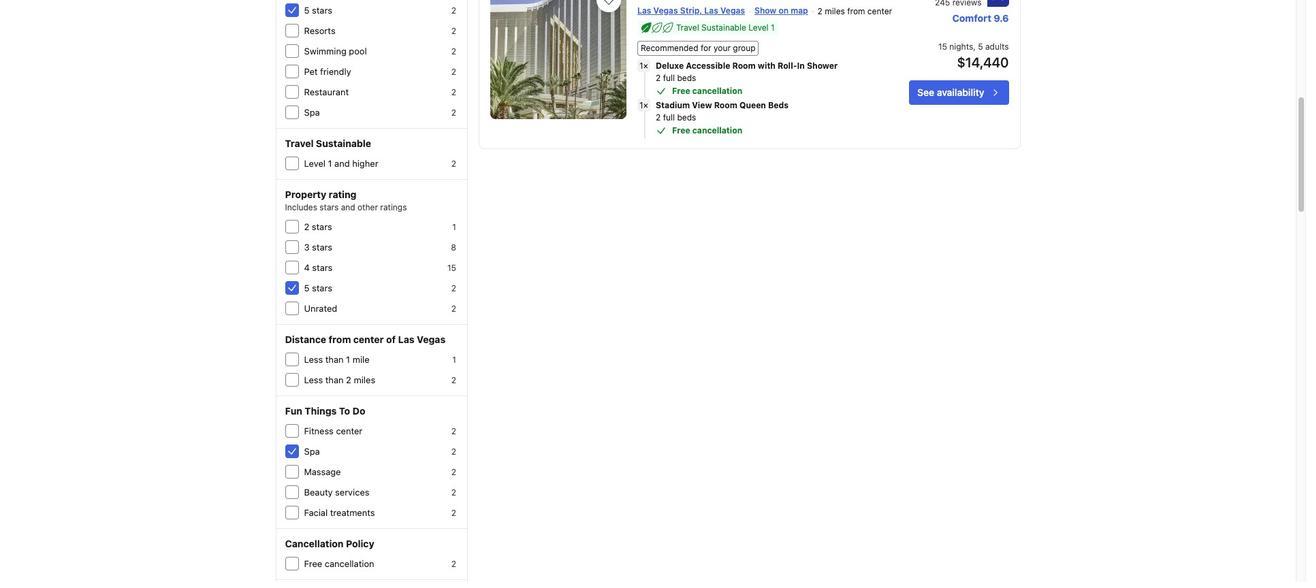Task type: describe. For each thing, give the bounding box(es) containing it.
comfort
[[952, 12, 991, 24]]

distance from center of las vegas
[[285, 334, 446, 345]]

2 horizontal spatial las
[[704, 5, 718, 16]]

swimming pool
[[304, 46, 367, 57]]

beauty services
[[304, 487, 369, 498]]

1 × for stadium view room queen beds
[[639, 100, 648, 110]]

policy
[[346, 538, 374, 550]]

1 horizontal spatial las
[[637, 5, 651, 16]]

property rating includes stars and other ratings
[[285, 189, 407, 212]]

room for queen
[[714, 100, 737, 110]]

availability
[[937, 86, 984, 98]]

2 5 stars from the top
[[304, 283, 332, 294]]

travel sustainable
[[285, 138, 371, 149]]

less than 1 mile
[[304, 354, 370, 365]]

shower
[[807, 60, 838, 71]]

stadium view room queen beds link
[[656, 99, 876, 111]]

travel for travel sustainable
[[285, 138, 314, 149]]

cancellation policy
[[285, 538, 374, 550]]

distance
[[285, 334, 326, 345]]

sustainable for travel sustainable level 1
[[701, 22, 746, 32]]

property
[[285, 189, 326, 200]]

less for less than 2 miles
[[304, 375, 323, 385]]

fitness center
[[304, 426, 362, 437]]

stadium view room queen beds
[[656, 100, 789, 110]]

0 vertical spatial level
[[749, 22, 769, 32]]

fun
[[285, 405, 302, 417]]

for
[[701, 43, 711, 53]]

2 vertical spatial free cancellation
[[304, 558, 374, 569]]

$14,440
[[957, 54, 1009, 70]]

adults
[[985, 41, 1009, 52]]

0 horizontal spatial vegas
[[417, 334, 446, 345]]

sustainable for travel sustainable
[[316, 138, 371, 149]]

show on map
[[755, 5, 808, 16]]

travel sustainable level 1
[[676, 22, 775, 32]]

2 stars
[[304, 221, 332, 232]]

accessible
[[686, 60, 730, 71]]

1 5 stars from the top
[[304, 5, 332, 16]]

than for 1
[[325, 354, 344, 365]]

2 vertical spatial free
[[304, 558, 322, 569]]

full for deluxe accessible room with roll-in shower
[[663, 73, 675, 83]]

includes
[[285, 202, 317, 212]]

deluxe accessible room with roll-in shower link
[[656, 60, 876, 72]]

recommended
[[641, 43, 698, 53]]

2 full beds for deluxe
[[656, 73, 696, 83]]

with
[[758, 60, 776, 71]]

pet friendly
[[304, 66, 351, 77]]

free for deluxe
[[672, 86, 690, 96]]

swimming
[[304, 46, 346, 57]]

recommended for your group
[[641, 43, 756, 53]]

2 vertical spatial center
[[336, 426, 362, 437]]

,
[[973, 41, 976, 52]]

less for less than 1 mile
[[304, 354, 323, 365]]

1 vertical spatial center
[[353, 334, 384, 345]]

to
[[339, 405, 350, 417]]

services
[[335, 487, 369, 498]]

beauty
[[304, 487, 333, 498]]

3
[[304, 242, 310, 253]]

0 vertical spatial miles
[[825, 6, 845, 16]]

3 stars
[[304, 242, 332, 253]]

mile
[[353, 354, 370, 365]]

beds for deluxe
[[677, 73, 696, 83]]

other
[[358, 202, 378, 212]]

group
[[733, 43, 756, 53]]

1 horizontal spatial vegas
[[653, 5, 678, 16]]

queen
[[740, 100, 766, 110]]

facial
[[304, 507, 328, 518]]

deluxe accessible room with roll-in shower
[[656, 60, 838, 71]]

0 vertical spatial center
[[867, 6, 892, 16]]

unrated
[[304, 303, 337, 314]]

restaurant
[[304, 86, 349, 97]]

things
[[305, 405, 337, 417]]

friendly
[[320, 66, 351, 77]]

0 vertical spatial and
[[334, 158, 350, 169]]

in
[[797, 60, 805, 71]]

scored 8.9 element
[[987, 0, 1009, 7]]

0 horizontal spatial miles
[[354, 375, 375, 385]]

beds
[[768, 100, 789, 110]]

facial treatments
[[304, 507, 375, 518]]

0 horizontal spatial las
[[398, 334, 414, 345]]

4
[[304, 262, 310, 273]]

free for stadium
[[672, 125, 690, 135]]

1 horizontal spatial from
[[847, 6, 865, 16]]

2 spa from the top
[[304, 446, 320, 457]]

1 spa from the top
[[304, 107, 320, 118]]

ratings
[[380, 202, 407, 212]]

stars up unrated
[[312, 283, 332, 294]]

fun things to do
[[285, 405, 365, 417]]



Task type: locate. For each thing, give the bounding box(es) containing it.
show
[[755, 5, 776, 16]]

full
[[663, 73, 675, 83], [663, 112, 675, 122]]

las right strip,
[[704, 5, 718, 16]]

travel up level 1 and higher
[[285, 138, 314, 149]]

and down rating
[[341, 202, 355, 212]]

sustainable up level 1 and higher
[[316, 138, 371, 149]]

less
[[304, 354, 323, 365], [304, 375, 323, 385]]

free cancellation for view
[[672, 125, 742, 135]]

room right the view
[[714, 100, 737, 110]]

miles
[[825, 6, 845, 16], [354, 375, 375, 385]]

rating
[[329, 189, 357, 200]]

view
[[692, 100, 712, 110]]

0 vertical spatial beds
[[677, 73, 696, 83]]

less down less than 1 mile
[[304, 375, 323, 385]]

15 down 8
[[447, 263, 456, 273]]

0 vertical spatial free
[[672, 86, 690, 96]]

1 horizontal spatial travel
[[676, 22, 699, 32]]

fitness
[[304, 426, 334, 437]]

1 ×
[[639, 60, 648, 71], [639, 100, 648, 110]]

pet
[[304, 66, 318, 77]]

× for deluxe
[[643, 60, 648, 71]]

15 nights , 5 adults $14,440
[[938, 41, 1009, 70]]

level 1 and higher
[[304, 158, 378, 169]]

free cancellation up the view
[[672, 86, 742, 96]]

1
[[771, 22, 775, 32], [639, 60, 643, 71], [639, 100, 643, 110], [328, 158, 332, 169], [452, 222, 456, 232], [346, 354, 350, 365], [452, 355, 456, 365]]

cancellation for accessible
[[692, 86, 742, 96]]

1 vertical spatial level
[[304, 158, 326, 169]]

0 vertical spatial full
[[663, 73, 675, 83]]

sustainable up your
[[701, 22, 746, 32]]

cancellation down policy
[[325, 558, 374, 569]]

15
[[938, 41, 947, 52], [447, 263, 456, 273]]

free up stadium
[[672, 86, 690, 96]]

vegas up travel sustainable level 1
[[721, 5, 745, 16]]

5 inside 15 nights , 5 adults $14,440
[[978, 41, 983, 52]]

4 stars
[[304, 262, 333, 273]]

15 for 15
[[447, 263, 456, 273]]

las vegas strip, las vegas
[[637, 5, 745, 16]]

stars inside property rating includes stars and other ratings
[[320, 202, 339, 212]]

0 vertical spatial less
[[304, 354, 323, 365]]

see availability
[[917, 86, 984, 98]]

stars right the 4
[[312, 262, 333, 273]]

1 × for deluxe accessible room with roll-in shower
[[639, 60, 648, 71]]

0 horizontal spatial from
[[329, 334, 351, 345]]

massage
[[304, 466, 341, 477]]

comfort 9.6
[[952, 12, 1009, 24]]

5 stars up resorts
[[304, 5, 332, 16]]

spa
[[304, 107, 320, 118], [304, 446, 320, 457]]

9.6
[[994, 12, 1009, 24]]

than down less than 1 mile
[[325, 375, 344, 385]]

1 vertical spatial full
[[663, 112, 675, 122]]

1 × from the top
[[643, 60, 648, 71]]

spa down restaurant
[[304, 107, 320, 118]]

1 vertical spatial free
[[672, 125, 690, 135]]

stars up '3 stars'
[[312, 221, 332, 232]]

1 less from the top
[[304, 354, 323, 365]]

travel down strip,
[[676, 22, 699, 32]]

level down show
[[749, 22, 769, 32]]

free cancellation for accessible
[[672, 86, 742, 96]]

0 vertical spatial travel
[[676, 22, 699, 32]]

higher
[[352, 158, 378, 169]]

1 vertical spatial 5
[[978, 41, 983, 52]]

2 beds from the top
[[677, 112, 696, 122]]

free down stadium
[[672, 125, 690, 135]]

las up "recommended"
[[637, 5, 651, 16]]

from
[[847, 6, 865, 16], [329, 334, 351, 345]]

0 vertical spatial 5
[[304, 5, 309, 16]]

1 vertical spatial room
[[714, 100, 737, 110]]

than up less than 2 miles at the left of page
[[325, 354, 344, 365]]

5 down the 4
[[304, 283, 309, 294]]

2 full beds down the deluxe
[[656, 73, 696, 83]]

and left higher
[[334, 158, 350, 169]]

0 vertical spatial from
[[847, 6, 865, 16]]

2 full from the top
[[663, 112, 675, 122]]

2
[[451, 5, 456, 16], [818, 6, 823, 16], [451, 26, 456, 36], [451, 46, 456, 57], [451, 67, 456, 77], [656, 73, 661, 83], [451, 87, 456, 97], [451, 108, 456, 118], [656, 112, 661, 122], [451, 159, 456, 169], [304, 221, 309, 232], [451, 283, 456, 294], [451, 304, 456, 314], [346, 375, 351, 385], [451, 375, 456, 385], [451, 426, 456, 437], [451, 447, 456, 457], [451, 467, 456, 477], [451, 488, 456, 498], [451, 508, 456, 518], [451, 559, 456, 569]]

0 vertical spatial 1 ×
[[639, 60, 648, 71]]

0 vertical spatial 5 stars
[[304, 5, 332, 16]]

1 full from the top
[[663, 73, 675, 83]]

map
[[791, 5, 808, 16]]

× left the deluxe
[[643, 60, 648, 71]]

0 vertical spatial spa
[[304, 107, 320, 118]]

1 vertical spatial sustainable
[[316, 138, 371, 149]]

deluxe
[[656, 60, 684, 71]]

1 beds from the top
[[677, 73, 696, 83]]

1 vertical spatial 1 ×
[[639, 100, 648, 110]]

do
[[353, 405, 365, 417]]

× for stadium
[[643, 100, 648, 110]]

resorts
[[304, 25, 336, 36]]

1 vertical spatial 2 full beds
[[656, 112, 696, 122]]

1 vertical spatial and
[[341, 202, 355, 212]]

2 than from the top
[[325, 375, 344, 385]]

travel for travel sustainable level 1
[[676, 22, 699, 32]]

15 for 15 nights , 5 adults $14,440
[[938, 41, 947, 52]]

5
[[304, 5, 309, 16], [978, 41, 983, 52], [304, 283, 309, 294]]

1 vertical spatial free cancellation
[[672, 125, 742, 135]]

2 miles from center
[[818, 6, 892, 16]]

room
[[732, 60, 756, 71], [714, 100, 737, 110]]

0 vertical spatial free cancellation
[[672, 86, 742, 96]]

1 horizontal spatial 15
[[938, 41, 947, 52]]

cancellation down "stadium view room queen beds"
[[692, 125, 742, 135]]

full down stadium
[[663, 112, 675, 122]]

15 inside 15 nights , 5 adults $14,440
[[938, 41, 947, 52]]

0 vertical spatial ×
[[643, 60, 648, 71]]

from up less than 1 mile
[[329, 334, 351, 345]]

stadium
[[656, 100, 690, 110]]

miles down mile
[[354, 375, 375, 385]]

cancellation up "stadium view room queen beds"
[[692, 86, 742, 96]]

see availability link
[[909, 80, 1009, 105]]

beds down the deluxe
[[677, 73, 696, 83]]

miles right map
[[825, 6, 845, 16]]

2 vertical spatial cancellation
[[325, 558, 374, 569]]

nights
[[950, 41, 973, 52]]

1 × left the deluxe
[[639, 60, 648, 71]]

1 vertical spatial cancellation
[[692, 125, 742, 135]]

level
[[749, 22, 769, 32], [304, 158, 326, 169]]

level down travel sustainable
[[304, 158, 326, 169]]

free cancellation
[[672, 86, 742, 96], [672, 125, 742, 135], [304, 558, 374, 569]]

stars down rating
[[320, 202, 339, 212]]

your
[[714, 43, 731, 53]]

0 vertical spatial sustainable
[[701, 22, 746, 32]]

0 vertical spatial cancellation
[[692, 86, 742, 96]]

1 vertical spatial travel
[[285, 138, 314, 149]]

0 vertical spatial than
[[325, 354, 344, 365]]

1 horizontal spatial sustainable
[[701, 22, 746, 32]]

from right map
[[847, 6, 865, 16]]

2 full beds
[[656, 73, 696, 83], [656, 112, 696, 122]]

1 vertical spatial spa
[[304, 446, 320, 457]]

less than 2 miles
[[304, 375, 375, 385]]

free cancellation down the view
[[672, 125, 742, 135]]

2 vertical spatial 5
[[304, 283, 309, 294]]

2 full beds for stadium
[[656, 112, 696, 122]]

center
[[867, 6, 892, 16], [353, 334, 384, 345], [336, 426, 362, 437]]

and inside property rating includes stars and other ratings
[[341, 202, 355, 212]]

stars right 3 on the left of page
[[312, 242, 332, 253]]

1 horizontal spatial level
[[749, 22, 769, 32]]

2 less from the top
[[304, 375, 323, 385]]

15 left nights
[[938, 41, 947, 52]]

0 vertical spatial 2 full beds
[[656, 73, 696, 83]]

free cancellation down cancellation policy
[[304, 558, 374, 569]]

2 2 full beds from the top
[[656, 112, 696, 122]]

2 full beds down stadium
[[656, 112, 696, 122]]

stars
[[312, 5, 332, 16], [320, 202, 339, 212], [312, 221, 332, 232], [312, 242, 332, 253], [312, 262, 333, 273], [312, 283, 332, 294]]

less down distance on the bottom of page
[[304, 354, 323, 365]]

roll-
[[778, 60, 797, 71]]

0 horizontal spatial travel
[[285, 138, 314, 149]]

vegas
[[653, 5, 678, 16], [721, 5, 745, 16], [417, 334, 446, 345]]

free
[[672, 86, 690, 96], [672, 125, 690, 135], [304, 558, 322, 569]]

on
[[779, 5, 789, 16]]

vegas left strip,
[[653, 5, 678, 16]]

see
[[917, 86, 934, 98]]

treatments
[[330, 507, 375, 518]]

1 vertical spatial than
[[325, 375, 344, 385]]

spa down fitness
[[304, 446, 320, 457]]

1 2 full beds from the top
[[656, 73, 696, 83]]

5 stars down the 4 stars on the left of the page
[[304, 283, 332, 294]]

strip,
[[680, 5, 702, 16]]

1 vertical spatial miles
[[354, 375, 375, 385]]

1 vertical spatial from
[[329, 334, 351, 345]]

room for with
[[732, 60, 756, 71]]

1 × left stadium
[[639, 100, 648, 110]]

cancellation
[[285, 538, 344, 550]]

1 vertical spatial ×
[[643, 100, 648, 110]]

four seasons hotel las vegas image
[[490, 0, 626, 119]]

beds down stadium
[[677, 112, 696, 122]]

1 than from the top
[[325, 354, 344, 365]]

2 horizontal spatial vegas
[[721, 5, 745, 16]]

2 1 × from the top
[[639, 100, 648, 110]]

0 horizontal spatial level
[[304, 158, 326, 169]]

0 horizontal spatial sustainable
[[316, 138, 371, 149]]

1 vertical spatial less
[[304, 375, 323, 385]]

8
[[451, 242, 456, 253]]

cancellation for view
[[692, 125, 742, 135]]

than
[[325, 354, 344, 365], [325, 375, 344, 385]]

beds
[[677, 73, 696, 83], [677, 112, 696, 122]]

room down group
[[732, 60, 756, 71]]

0 horizontal spatial 15
[[447, 263, 456, 273]]

2 × from the top
[[643, 100, 648, 110]]

1 vertical spatial beds
[[677, 112, 696, 122]]

5 up resorts
[[304, 5, 309, 16]]

stars up resorts
[[312, 5, 332, 16]]

0 vertical spatial 15
[[938, 41, 947, 52]]

5 stars
[[304, 5, 332, 16], [304, 283, 332, 294]]

1 1 × from the top
[[639, 60, 648, 71]]

1 horizontal spatial miles
[[825, 6, 845, 16]]

0 vertical spatial room
[[732, 60, 756, 71]]

1 vertical spatial 5 stars
[[304, 283, 332, 294]]

beds for stadium
[[677, 112, 696, 122]]

5 right ,
[[978, 41, 983, 52]]

full for stadium view room queen beds
[[663, 112, 675, 122]]

1 vertical spatial 15
[[447, 263, 456, 273]]

than for 2
[[325, 375, 344, 385]]

las
[[637, 5, 651, 16], [704, 5, 718, 16], [398, 334, 414, 345]]

× left stadium
[[643, 100, 648, 110]]

full down the deluxe
[[663, 73, 675, 83]]

las right of
[[398, 334, 414, 345]]

free down cancellation
[[304, 558, 322, 569]]

of
[[386, 334, 396, 345]]

pool
[[349, 46, 367, 57]]

vegas right of
[[417, 334, 446, 345]]

travel
[[676, 22, 699, 32], [285, 138, 314, 149]]



Task type: vqa. For each thing, say whether or not it's contained in the screenshot.
than for 1
yes



